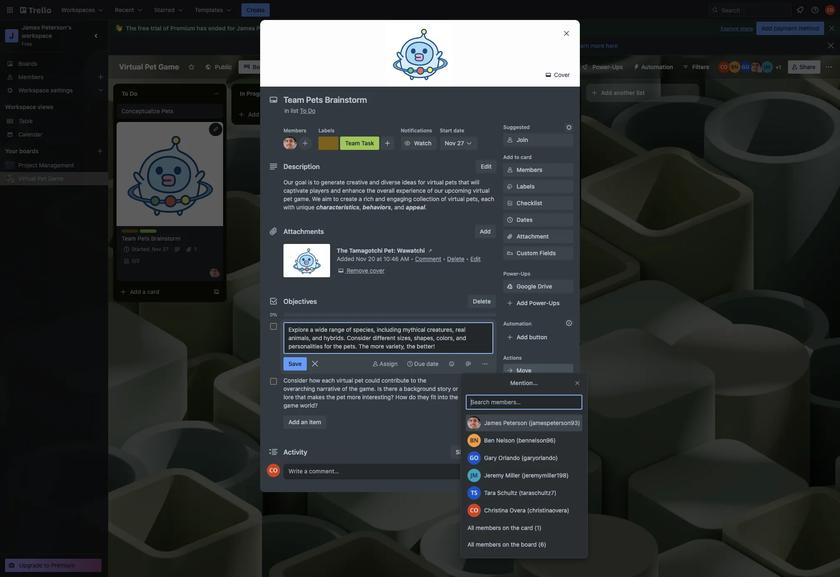 Task type: describe. For each thing, give the bounding box(es) containing it.
game inside the virtual pet game text box
[[159, 63, 179, 71]]

christina overa (christinaovera)
[[485, 507, 570, 514]]

j link
[[5, 29, 18, 43]]

public
[[215, 63, 232, 70]]

any
[[545, 42, 555, 49]]

the up background
[[418, 377, 427, 384]]

objectives
[[284, 298, 317, 305]]

sm image for labels
[[506, 183, 515, 191]]

1 horizontal spatial jeremy miller (jeremymiller198) image
[[762, 61, 774, 73]]

0 horizontal spatial delete
[[448, 255, 465, 263]]

1 horizontal spatial board
[[522, 541, 537, 548]]

tara schultz (taraschultz7) image
[[468, 487, 481, 500]]

the down or
[[450, 394, 459, 401]]

sm image down added
[[337, 267, 345, 275]]

power-ups inside button
[[593, 63, 624, 70]]

share for the left share "button"
[[517, 438, 533, 445]]

edit inside button
[[481, 163, 492, 170]]

goal
[[295, 179, 307, 186]]

nov inside button
[[445, 140, 456, 147]]

make template
[[517, 400, 558, 408]]

to up the characteristics
[[334, 195, 339, 203]]

members for the top members link
[[18, 73, 44, 80]]

characteristics , behaviors , and appeal .
[[316, 204, 427, 211]]

the inside banner
[[126, 25, 136, 32]]

of left our
[[428, 187, 433, 194]]

that inside the consider how each virtual pet could contribute to the overarching narrative of the game. is there a background story or lore that makes the pet more interesting? how do they fit into the game world?
[[295, 394, 306, 401]]

attachment button
[[504, 230, 574, 243]]

to inside 'link'
[[44, 562, 49, 569]]

1 vertical spatial team task
[[140, 230, 165, 236]]

sm image inside archive link
[[506, 420, 515, 429]]

1 horizontal spatial add a card
[[248, 111, 278, 118]]

date for due date
[[427, 360, 439, 368]]

free
[[138, 25, 149, 32]]

sm image up comment
[[426, 247, 435, 255]]

custom fields
[[517, 250, 556, 257]]

power- inside button
[[593, 63, 613, 70]]

1 horizontal spatial power-
[[530, 300, 549, 307]]

assign link
[[368, 358, 401, 371]]

members for members link to the right
[[517, 166, 543, 173]]

add up add button
[[485, 210, 496, 217]]

1 vertical spatial board
[[253, 63, 269, 70]]

for inside securing domain for virtual pet game website
[[524, 172, 532, 179]]

0 vertical spatial christina overa (christinaovera) image
[[719, 61, 730, 73]]

1 down team pets brainstorm link
[[194, 246, 197, 253]]

collection
[[414, 195, 440, 203]]

(bennelson96)
[[517, 437, 556, 444]]

creative
[[347, 179, 368, 186]]

a inside the consider how each virtual pet could contribute to the overarching narrative of the game. is there a background story or lore that makes the pet more interesting? how do they fit into the game world?
[[399, 385, 403, 393]]

sm image for make template
[[506, 400, 515, 408]]

add members to card image
[[302, 139, 309, 148]]

each inside the consider how each virtual pet could contribute to the overarching narrative of the game. is there a background story or lore that makes the pet more interesting? how do they fit into the game world?
[[322, 377, 335, 384]]

0 horizontal spatial power-
[[504, 271, 521, 277]]

nov down the 'tamagotchi'
[[356, 255, 367, 263]]

sm image up the add power-ups link
[[506, 283, 515, 291]]

primary element
[[0, 0, 841, 20]]

added
[[337, 255, 355, 263]]

orlando
[[499, 455, 520, 462]]

sm image left actions
[[481, 360, 490, 368]]

.
[[426, 204, 427, 211]]

add button
[[475, 225, 496, 238]]

of inside the consider how each virtual pet could contribute to the overarching narrative of the game. is there a background story or lore that makes the pet more interesting? how do they fit into the game world?
[[342, 385, 348, 393]]

move link
[[504, 364, 574, 378]]

team pets brainstorm link
[[122, 235, 218, 243]]

another
[[614, 89, 636, 96]]

game. inside the consider how each virtual pet could contribute to the overarching narrative of the game. is there a background story or lore that makes the pet more interesting? how do they fit into the game world?
[[360, 385, 376, 393]]

conceptualize
[[122, 108, 160, 115]]

jeremy
[[485, 472, 504, 479]]

consider how each virtual pet could contribute to the overarching narrative of the game. is there a background story or lore that makes the pet more interesting? how do they fit into the game world?
[[284, 377, 459, 409]]

1 horizontal spatial members
[[284, 128, 307, 134]]

to right set
[[378, 42, 384, 49]]

james for james peterson's workspace free
[[22, 24, 40, 31]]

virtual inside the consider how each virtual pet could contribute to the overarching narrative of the game. is there a background story or lore that makes the pet more interesting? how do they fit into the game world?
[[337, 377, 353, 384]]

pets for team
[[138, 235, 150, 242]]

1 vertical spatial add a card
[[485, 210, 515, 217]]

0 vertical spatial labels
[[319, 128, 335, 134]]

drive inside button
[[555, 63, 570, 70]]

admins
[[425, 42, 446, 49]]

open information menu image
[[812, 6, 820, 14]]

virtual up our
[[427, 179, 444, 186]]

add up the domain at top right
[[504, 154, 514, 160]]

1 vertical spatial drive
[[538, 283, 553, 290]]

1 vertical spatial james peterson (jamespeterson93) image
[[210, 268, 220, 278]]

move
[[517, 367, 532, 374]]

could
[[365, 377, 380, 384]]

1 vertical spatial jeremy miller (jeremymiller198) image
[[468, 469, 481, 483]]

gary orlando (garyorlando) image
[[468, 452, 481, 465]]

0 vertical spatial board
[[343, 42, 360, 49]]

notifications
[[401, 128, 433, 134]]

upgrade
[[19, 562, 43, 569]]

google inside button
[[534, 63, 554, 70]]

time.
[[556, 42, 571, 49]]

item
[[310, 419, 322, 426]]

behaviors
[[363, 204, 391, 211]]

add up edit link
[[480, 228, 491, 235]]

added nov 20 at 10:46 am
[[337, 255, 410, 263]]

our
[[435, 187, 444, 194]]

filters button
[[680, 60, 712, 74]]

0 vertical spatial delete link
[[448, 255, 465, 263]]

create from template… image for add a card button to the left
[[213, 289, 220, 295]]

table
[[18, 118, 33, 125]]

virtual down upcoming
[[448, 195, 465, 203]]

0 horizontal spatial add a card
[[130, 288, 160, 295]]

dates button
[[504, 213, 574, 227]]

add left in
[[248, 111, 259, 118]]

1 vertical spatial google drive
[[517, 283, 553, 290]]

add button button
[[504, 331, 574, 344]]

consider
[[284, 377, 308, 384]]

add another list
[[602, 89, 645, 96]]

1 horizontal spatial members link
[[504, 163, 574, 177]]

tara schultz (taraschultz7)
[[485, 490, 557, 497]]

is for to
[[308, 179, 313, 186]]

narrative
[[317, 385, 341, 393]]

1 horizontal spatial board
[[406, 42, 423, 49]]

gary orlando (garyorlando)
[[485, 455, 558, 462]]

description
[[284, 163, 320, 170]]

automation button
[[630, 60, 679, 74]]

none text field inside objectives 'group'
[[284, 323, 494, 354]]

custom
[[517, 250, 539, 257]]

comment link
[[415, 255, 442, 263]]

sm image for checklist
[[506, 199, 515, 208]]

0 horizontal spatial team
[[122, 235, 136, 242]]

add down 0 / 2 in the left top of the page
[[130, 288, 141, 295]]

add to card
[[504, 154, 532, 160]]

due
[[415, 360, 425, 368]]

upgrade to premium
[[19, 562, 75, 569]]

explore plans button
[[721, 24, 754, 34]]

upgrade to premium link
[[5, 559, 102, 573]]

all members on the card (1)
[[468, 525, 542, 532]]

1 vertical spatial google
[[517, 283, 537, 290]]

here
[[606, 42, 618, 49]]

mention…
[[511, 380, 539, 387]]

learn
[[574, 42, 590, 49]]

how
[[396, 394, 408, 401]]

miller
[[506, 472, 521, 479]]

add button
[[517, 334, 548, 341]]

more inside the consider how each virtual pet could contribute to the overarching narrative of the game. is there a background story or lore that makes the pet more interesting? how do they fit into the game world?
[[347, 394, 361, 401]]

1 horizontal spatial pet
[[337, 394, 346, 401]]

0 horizontal spatial share button
[[504, 435, 574, 448]]

0 horizontal spatial pet
[[37, 175, 46, 182]]

fit
[[431, 394, 437, 401]]

to
[[300, 107, 307, 114]]

will
[[471, 179, 480, 186]]

nelson
[[497, 437, 515, 444]]

0 vertical spatial members link
[[0, 70, 108, 84]]

0 horizontal spatial list
[[291, 107, 299, 114]]

2 horizontal spatial pet
[[355, 377, 364, 384]]

(jamespeterson93)
[[529, 420, 581, 427]]

1 vertical spatial labels
[[517, 183, 535, 190]]

1 horizontal spatial delete link
[[468, 295, 496, 308]]

project management link
[[18, 161, 103, 170]]

sm image inside due date link
[[406, 360, 415, 368]]

peterson's inside banner
[[257, 25, 287, 32]]

Search members… text field
[[466, 395, 583, 410]]

1 horizontal spatial christina overa (christinaovera) image
[[468, 504, 481, 518]]

all for all members on the board (6)
[[468, 541, 475, 548]]

1 vertical spatial automation
[[504, 321, 532, 327]]

sm image up join link
[[565, 123, 574, 132]]

the down the 'all members on the card (1)' link
[[511, 541, 520, 548]]

1 down the website
[[498, 191, 501, 198]]

color: yellow, title: none image
[[122, 230, 138, 233]]

list inside add another list button
[[637, 89, 645, 96]]

1 horizontal spatial james
[[237, 25, 255, 32]]

1 horizontal spatial more
[[591, 42, 605, 49]]

members for all members on the card (1)
[[476, 525, 501, 532]]

nov 30
[[487, 126, 504, 133]]

is for set
[[361, 42, 366, 49]]

1 vertical spatial add a card button
[[472, 207, 565, 220]]

engaging
[[387, 195, 412, 203]]

virtual inside securing domain for virtual pet game website
[[533, 172, 551, 179]]

0 horizontal spatial 27
[[163, 246, 169, 253]]

1 horizontal spatial add a card button
[[235, 108, 328, 121]]

(taraschultz7)
[[519, 490, 557, 497]]

1 horizontal spatial share button
[[789, 60, 821, 74]]

color: yellow, title: none image
[[319, 137, 339, 150]]

1 vertical spatial the
[[337, 247, 348, 254]]

due date
[[415, 360, 439, 368]]

our
[[284, 179, 294, 186]]

this
[[329, 42, 341, 49]]

peterson
[[504, 420, 528, 427]]

brainstorm
[[151, 235, 181, 242]]

pet inside securing domain for virtual pet game website
[[552, 172, 561, 179]]

domain
[[502, 172, 523, 179]]

nov down team pets brainstorm
[[152, 246, 161, 253]]

and down generate
[[331, 187, 341, 194]]

nov inside option
[[487, 126, 496, 133]]

0 horizontal spatial edit
[[471, 255, 481, 263]]

activity
[[284, 449, 308, 456]]

0 horizontal spatial for
[[227, 25, 235, 32]]

all for all members on the card (1)
[[468, 525, 475, 532]]

2 vertical spatial james peterson (jamespeterson93) image
[[468, 417, 481, 430]]

show details
[[456, 449, 491, 456]]

1 right gary orlando (garyorlando) icon
[[779, 64, 782, 70]]

sm image for copy
[[506, 383, 515, 392]]

make template link
[[504, 398, 574, 411]]

0 notifications image
[[796, 5, 806, 15]]

add inside button
[[289, 419, 300, 426]]

0 horizontal spatial virtual pet game
[[18, 175, 64, 182]]

we
[[312, 195, 321, 203]]

the down narrative
[[327, 394, 335, 401]]

the inside our goal is to generate creative and diverse ideas for virtual pets that will captivate players and enhance the overall experience of our upcoming virtual pet game. we aim to create a rich and engaging collection of virtual pets, each with unique
[[367, 187, 376, 194]]

peterson's inside james peterson's workspace free
[[42, 24, 72, 31]]

and down engaging
[[395, 204, 405, 211]]

1 vertical spatial ups
[[521, 271, 531, 277]]

tara
[[485, 490, 496, 497]]

add left button
[[517, 334, 528, 341]]

0 vertical spatial premium
[[170, 25, 195, 32]]

pet inside text box
[[145, 63, 157, 71]]

(garyorlando)
[[522, 455, 558, 462]]

do
[[308, 107, 316, 114]]

ben nelson (bennelson96) image
[[729, 61, 741, 73]]

Search field
[[719, 4, 792, 16]]

2
[[136, 258, 139, 264]]



Task type: locate. For each thing, give the bounding box(es) containing it.
sm image
[[630, 60, 642, 72], [506, 166, 515, 174], [506, 183, 515, 191], [506, 199, 515, 208], [448, 360, 456, 368], [465, 360, 473, 368], [506, 367, 515, 375], [506, 383, 515, 392], [506, 400, 515, 408]]

1 horizontal spatial game
[[159, 63, 179, 71]]

for inside our goal is to generate creative and diverse ideas for virtual pets that will captivate players and enhance the overall experience of our upcoming virtual pet game. we aim to create a rich and engaging collection of virtual pets, each with unique
[[418, 179, 426, 186]]

visibility
[[490, 42, 514, 49]]

the up rich
[[367, 187, 376, 194]]

sm image inside automation button
[[630, 60, 642, 72]]

share for the right share "button"
[[800, 63, 816, 70]]

more
[[591, 42, 605, 49], [347, 394, 361, 401]]

1 horizontal spatial delete
[[473, 298, 491, 305]]

free
[[22, 41, 32, 47]]

can
[[447, 42, 457, 49]]

1 vertical spatial virtual pet game
[[18, 175, 64, 182]]

premium inside 'link'
[[51, 562, 75, 569]]

workspace
[[5, 103, 36, 110]]

power-ups down custom
[[504, 271, 531, 277]]

to
[[378, 42, 384, 49], [515, 154, 520, 160], [314, 179, 320, 186], [334, 195, 339, 203], [411, 377, 416, 384], [44, 562, 49, 569]]

team down color: yellow, title: none image
[[122, 235, 136, 242]]

assign
[[380, 360, 398, 368]]

is left set
[[361, 42, 366, 49]]

1 horizontal spatial at
[[537, 42, 543, 49]]

pet down narrative
[[337, 394, 346, 401]]

securing domain for virtual pet game website
[[477, 172, 561, 187]]

premium left has
[[170, 25, 195, 32]]

table link
[[18, 117, 103, 125]]

pet
[[284, 195, 293, 203], [355, 377, 364, 384], [337, 394, 346, 401]]

pet down project management
[[37, 175, 46, 182]]

sm image left watch at the top of the page
[[404, 139, 412, 148]]

0 horizontal spatial at
[[377, 255, 382, 263]]

virtual pet game down project management
[[18, 175, 64, 182]]

1 vertical spatial on
[[503, 541, 510, 548]]

more left here
[[591, 42, 605, 49]]

nov left 30
[[487, 126, 496, 133]]

boards link
[[0, 57, 108, 70]]

pet up labels link
[[552, 172, 561, 179]]

board right the "public"
[[253, 63, 269, 70]]

1 horizontal spatial team
[[140, 230, 153, 236]]

pets
[[446, 179, 457, 186]]

more left interesting?
[[347, 394, 361, 401]]

0 horizontal spatial peterson's
[[42, 24, 72, 31]]

is right goal
[[308, 179, 313, 186]]

game left the "star or unstar board" 'icon'
[[159, 63, 179, 71]]

pet:
[[384, 247, 396, 254]]

1 vertical spatial 27
[[163, 246, 169, 253]]

2 members from the top
[[476, 541, 501, 548]]

game inside securing domain for virtual pet game website
[[477, 180, 492, 187]]

0 vertical spatial members
[[476, 525, 501, 532]]

2 horizontal spatial pet
[[552, 172, 561, 179]]

0 vertical spatial power-ups
[[593, 63, 624, 70]]

james peterson (jamespeterson93) image
[[751, 61, 763, 73], [210, 268, 220, 278], [468, 417, 481, 430]]

0 horizontal spatial delete link
[[448, 255, 465, 263]]

rich
[[364, 195, 374, 203]]

1 vertical spatial edit
[[471, 255, 481, 263]]

0 horizontal spatial workspace
[[22, 32, 52, 39]]

workspace
[[288, 25, 319, 32], [22, 32, 52, 39]]

is inside our goal is to generate creative and diverse ideas for virtual pets that will captivate players and enhance the overall experience of our upcoming virtual pet game. we aim to create a rich and engaging collection of virtual pets, each with unique
[[308, 179, 313, 186]]

project
[[18, 162, 37, 169]]

google drive button
[[520, 60, 575, 74]]

share down archive at the right bottom of page
[[517, 438, 533, 445]]

drive up add power-ups
[[538, 283, 553, 290]]

dates
[[517, 216, 533, 223]]

start date
[[440, 128, 465, 134]]

2 horizontal spatial james
[[485, 420, 502, 427]]

2 vertical spatial add a card button
[[117, 285, 210, 299]]

1 members from the top
[[476, 525, 501, 532]]

christina overa (christinaovera) image
[[826, 5, 836, 15]]

ben nelson (bennelson96)
[[485, 437, 556, 444]]

0 horizontal spatial share
[[517, 438, 533, 445]]

sm image inside labels link
[[506, 183, 515, 191]]

members link up labels link
[[504, 163, 574, 177]]

game inside virtual pet game link
[[48, 175, 64, 182]]

1 horizontal spatial team task
[[345, 140, 374, 147]]

sm image inside move link
[[506, 367, 515, 375]]

1 vertical spatial delete link
[[468, 295, 496, 308]]

2 horizontal spatial james peterson (jamespeterson93) image
[[751, 61, 763, 73]]

james peterson (jamespeterson93) image
[[284, 137, 297, 150]]

1 vertical spatial is
[[308, 179, 313, 186]]

0 vertical spatial each
[[482, 195, 495, 203]]

members for all members on the board (6)
[[476, 541, 501, 548]]

players
[[310, 187, 329, 194]]

on for card
[[503, 525, 510, 532]]

premium right upgrade
[[51, 562, 75, 569]]

wawatchi
[[397, 247, 425, 254]]

james inside james peterson's workspace free
[[22, 24, 40, 31]]

0 vertical spatial is
[[361, 42, 366, 49]]

0 vertical spatial the
[[126, 25, 136, 32]]

the tamagotchi pet: wawatchi
[[337, 247, 425, 254]]

2 vertical spatial members
[[517, 166, 543, 173]]

0 horizontal spatial team task
[[140, 230, 165, 236]]

30
[[497, 126, 504, 133]]

jeremy miller (jeremymiller198) image
[[762, 61, 774, 73], [468, 469, 481, 483]]

started: nov 27
[[132, 246, 169, 253]]

management
[[39, 162, 74, 169]]

has
[[197, 25, 207, 32]]

all down all members on the card (1)
[[468, 541, 475, 548]]

power- up button
[[530, 300, 549, 307]]

2 on from the top
[[503, 541, 510, 548]]

at right 20
[[377, 255, 382, 263]]

1 vertical spatial christina overa (christinaovera) image
[[267, 464, 280, 478]]

virtual inside text box
[[119, 63, 143, 71]]

button
[[530, 334, 548, 341]]

team task up the started: nov 27
[[140, 230, 165, 236]]

0 horizontal spatial james peterson (jamespeterson93) image
[[210, 268, 220, 278]]

actions
[[504, 355, 522, 361]]

0 horizontal spatial automation
[[504, 321, 532, 327]]

2 all from the top
[[468, 541, 475, 548]]

nov 27 button
[[440, 137, 478, 150]]

pet inside our goal is to generate creative and diverse ideas for virtual pets that will captivate players and enhance the overall experience of our upcoming virtual pet game. we aim to create a rich and engaging collection of virtual pets, each with unique
[[284, 195, 293, 203]]

of right trial
[[163, 25, 169, 32]]

all down tara schultz (taraschultz7) image
[[468, 525, 475, 532]]

add a card
[[248, 111, 278, 118], [485, 210, 515, 217], [130, 288, 160, 295]]

0 vertical spatial google
[[534, 63, 554, 70]]

1 up join link
[[530, 126, 532, 133]]

ben
[[485, 437, 495, 444]]

gary orlando (garyorlando) image
[[740, 61, 752, 73]]

nov down start date
[[445, 140, 456, 147]]

27 down start date
[[458, 140, 465, 147]]

on down all members on the card (1)
[[503, 541, 510, 548]]

0 vertical spatial task
[[362, 140, 374, 147]]

add an item button
[[284, 416, 327, 429]]

or
[[453, 385, 459, 393]]

power- down custom
[[504, 271, 521, 277]]

is
[[378, 385, 382, 393]]

sm image for automation
[[630, 60, 642, 72]]

sm image up nelson
[[506, 420, 515, 429]]

Write a comment text field
[[284, 464, 497, 479]]

sm image for move
[[506, 367, 515, 375]]

pets inside team pets brainstorm link
[[138, 235, 150, 242]]

add power-ups
[[517, 300, 560, 307]]

template
[[533, 400, 558, 408]]

game. down "could"
[[360, 385, 376, 393]]

date
[[454, 128, 465, 134], [427, 360, 439, 368]]

on for board
[[503, 541, 510, 548]]

1 , from the left
[[360, 204, 361, 211]]

virtual up labels link
[[533, 172, 551, 179]]

gary
[[485, 455, 497, 462]]

pets up started:
[[138, 235, 150, 242]]

started:
[[132, 246, 151, 253]]

1 horizontal spatial james peterson (jamespeterson93) image
[[468, 417, 481, 430]]

0 horizontal spatial create from template… image
[[213, 289, 220, 295]]

27 down brainstorm
[[163, 246, 169, 253]]

1 vertical spatial task
[[154, 230, 165, 236]]

2 horizontal spatial ups
[[613, 63, 624, 70]]

virtual down will
[[473, 187, 490, 194]]

each inside our goal is to generate creative and diverse ideas for virtual pets that will captivate players and enhance the overall experience of our upcoming virtual pet game. we aim to create a rich and engaging collection of virtual pets, each with unique
[[482, 195, 495, 203]]

nov
[[487, 126, 496, 133], [445, 140, 456, 147], [152, 246, 161, 253], [356, 255, 367, 263]]

game down management
[[48, 175, 64, 182]]

securing
[[477, 172, 501, 179]]

show menu image
[[825, 63, 834, 71]]

and up overall
[[370, 179, 380, 186]]

archive link
[[504, 418, 574, 431]]

1 vertical spatial that
[[295, 394, 306, 401]]

game. inside our goal is to generate creative and diverse ideas for virtual pets that will captivate players and enhance the overall experience of our upcoming virtual pet game. we aim to create a rich and engaging collection of virtual pets, each with unique
[[294, 195, 311, 203]]

members down boards
[[18, 73, 44, 80]]

add an item
[[289, 419, 322, 426]]

date for start date
[[454, 128, 465, 134]]

0 vertical spatial more
[[591, 42, 605, 49]]

0 vertical spatial date
[[454, 128, 465, 134]]

sm image left join
[[506, 136, 515, 144]]

add left another
[[602, 89, 613, 96]]

star or unstar board image
[[188, 64, 195, 70]]

members down christina
[[476, 525, 501, 532]]

color: bold lime, title: "team task" element
[[340, 137, 379, 150], [140, 230, 165, 236]]

1 vertical spatial workspace
[[22, 32, 52, 39]]

board right public.
[[406, 42, 423, 49]]

Consider how each virtual pet could contribute to the overarching narrative of the game. Is there a background story or lore that makes the pet more interesting? How do they fit into the game world? checkbox
[[270, 378, 277, 385]]

0 horizontal spatial each
[[322, 377, 335, 384]]

add a card button up james peterson (jamespeterson93) image
[[235, 108, 328, 121]]

virtual pet game down free
[[119, 63, 179, 71]]

members
[[476, 525, 501, 532], [476, 541, 501, 548]]

members link down boards
[[0, 70, 108, 84]]

sm image inside the checklist link
[[506, 199, 515, 208]]

virtual up narrative
[[337, 377, 353, 384]]

None text field
[[280, 93, 555, 108]]

pets inside conceptualize pets link
[[162, 108, 173, 115]]

automation inside button
[[642, 63, 674, 70]]

ups
[[613, 63, 624, 70], [521, 271, 531, 277], [549, 300, 560, 307]]

pet down trial
[[145, 63, 157, 71]]

date inside objectives 'group'
[[427, 360, 439, 368]]

virtual pet game inside text box
[[119, 63, 179, 71]]

banner
[[108, 20, 841, 37]]

christina overa (christinaovera) image
[[719, 61, 730, 73], [267, 464, 280, 478], [468, 504, 481, 518]]

all members on the board (6)
[[468, 541, 547, 548]]

add a card down 2
[[130, 288, 160, 295]]

sm image up "could"
[[372, 360, 380, 368]]

1 horizontal spatial the
[[337, 247, 348, 254]]

color: bold lime, title: "team task" element up the started: nov 27
[[140, 230, 165, 236]]

add board image
[[97, 148, 103, 155]]

1 vertical spatial game.
[[360, 385, 376, 393]]

board left (6)
[[522, 541, 537, 548]]

the down overa on the bottom right of the page
[[511, 525, 520, 532]]

2 horizontal spatial members
[[517, 166, 543, 173]]

team pets brainstorm
[[122, 235, 181, 242]]

virtual pet game
[[119, 63, 179, 71], [18, 175, 64, 182]]

labels up color: yellow, title: none icon
[[319, 128, 335, 134]]

1 horizontal spatial pet
[[145, 63, 157, 71]]

sm image
[[545, 71, 553, 79], [565, 123, 574, 132], [506, 136, 515, 144], [404, 139, 412, 148], [426, 247, 435, 255], [337, 267, 345, 275], [506, 283, 515, 291], [372, 360, 380, 368], [406, 360, 415, 368], [481, 360, 490, 368], [506, 420, 515, 429]]

setting
[[516, 42, 536, 49]]

an
[[301, 419, 308, 426]]

0 vertical spatial workspace
[[288, 25, 319, 32]]

sm image inside copy link
[[506, 383, 515, 392]]

None text field
[[284, 323, 494, 354]]

None submit
[[284, 358, 307, 371]]

0 horizontal spatial pets
[[138, 235, 150, 242]]

add payment method
[[762, 25, 820, 32]]

your boards with 2 items element
[[5, 146, 84, 156]]

james for james peterson (jamespeterson93)
[[485, 420, 502, 427]]

sm image inside assign link
[[372, 360, 380, 368]]

1 horizontal spatial virtual
[[119, 63, 143, 71]]

share left show menu image
[[800, 63, 816, 70]]

sm image inside cover 'link'
[[545, 71, 553, 79]]

objectives group
[[267, 319, 497, 413]]

explore plans
[[721, 25, 754, 32]]

overall
[[377, 187, 395, 194]]

1 horizontal spatial create from template… image
[[568, 210, 575, 217]]

0 horizontal spatial board
[[343, 42, 360, 49]]

add a card up add button
[[485, 210, 515, 217]]

the right narrative
[[349, 385, 358, 393]]

james peterson's workspace link
[[22, 24, 73, 39]]

0 vertical spatial on
[[503, 525, 510, 532]]

checklist
[[517, 200, 543, 207]]

add up add button in the right of the page
[[517, 300, 528, 307]]

power-ups button
[[576, 60, 629, 74]]

1 horizontal spatial peterson's
[[257, 25, 287, 32]]

christina
[[485, 507, 509, 514]]

to up players
[[314, 179, 320, 186]]

0 horizontal spatial power-ups
[[504, 271, 531, 277]]

wave image
[[115, 25, 123, 32]]

1 vertical spatial at
[[377, 255, 382, 263]]

calendar
[[18, 131, 43, 138]]

workspace inside banner
[[288, 25, 319, 32]]

google up add power-ups
[[517, 283, 537, 290]]

delete inside delete link
[[473, 298, 491, 305]]

2 vertical spatial christina overa (christinaovera) image
[[468, 504, 481, 518]]

1 horizontal spatial edit
[[481, 163, 492, 170]]

team right color: yellow, title: none icon
[[345, 140, 360, 147]]

power-ups down here
[[593, 63, 624, 70]]

2 horizontal spatial virtual
[[533, 172, 551, 179]]

0 vertical spatial color: bold lime, title: "team task" element
[[340, 137, 379, 150]]

add left payment
[[762, 25, 773, 32]]

sm image inside join link
[[506, 136, 515, 144]]

ups inside power-ups button
[[613, 63, 624, 70]]

sm image inside watch button
[[404, 139, 412, 148]]

1 horizontal spatial ups
[[549, 300, 560, 307]]

background
[[404, 385, 436, 393]]

power- down learn more here link
[[593, 63, 613, 70]]

virtual
[[427, 179, 444, 186], [473, 187, 490, 194], [448, 195, 465, 203], [337, 377, 353, 384]]

1 vertical spatial color: bold lime, title: "team task" element
[[140, 230, 165, 236]]

create from template… image for add a card button to the middle
[[568, 210, 575, 217]]

0 horizontal spatial add a card button
[[117, 285, 210, 299]]

pet up with
[[284, 195, 293, 203]]

that inside our goal is to generate creative and diverse ideas for virtual pets that will captivate players and enhance the overall experience of our upcoming virtual pet game. we aim to create a rich and engaging collection of virtual pets, each with unique
[[459, 179, 470, 186]]

ups inside the add power-ups link
[[549, 300, 560, 307]]

0 vertical spatial pets
[[162, 108, 173, 115]]

0 vertical spatial share
[[800, 63, 816, 70]]

labels
[[319, 128, 335, 134], [517, 183, 535, 190]]

0 horizontal spatial ,
[[360, 204, 361, 211]]

board
[[343, 42, 360, 49], [522, 541, 537, 548]]

custom fields button
[[504, 249, 574, 258]]

Nov 30 checkbox
[[477, 125, 506, 135]]

1 horizontal spatial task
[[362, 140, 374, 147]]

1 vertical spatial list
[[291, 107, 299, 114]]

none submit inside objectives 'group'
[[284, 358, 307, 371]]

0 horizontal spatial game.
[[294, 195, 311, 203]]

peterson's up 'boards' link
[[42, 24, 72, 31]]

0 vertical spatial all
[[468, 525, 475, 532]]

1 all from the top
[[468, 525, 475, 532]]

sm image inside make template link
[[506, 400, 515, 408]]

0 horizontal spatial that
[[295, 394, 306, 401]]

that
[[459, 179, 470, 186], [295, 394, 306, 401]]

to right upgrade
[[44, 562, 49, 569]]

ben nelson (bennelson96) image
[[468, 434, 481, 448]]

trial
[[151, 25, 162, 32]]

labels link
[[504, 180, 574, 193]]

each up narrative
[[322, 377, 335, 384]]

add a card left in
[[248, 111, 278, 118]]

create from template… image
[[568, 210, 575, 217], [213, 289, 220, 295]]

search image
[[713, 7, 719, 13]]

0 vertical spatial james peterson (jamespeterson93) image
[[751, 61, 763, 73]]

ended
[[208, 25, 226, 32]]

workspace inside james peterson's workspace free
[[22, 32, 52, 39]]

None checkbox
[[270, 323, 277, 330]]

of down our
[[441, 195, 447, 203]]

all members on the card (1) link
[[466, 520, 583, 537]]

with
[[284, 204, 295, 211]]

makes
[[308, 394, 325, 401]]

0 horizontal spatial members link
[[0, 70, 108, 84]]

0 horizontal spatial color: bold lime, title: "team task" element
[[140, 230, 165, 236]]

0 horizontal spatial premium
[[51, 562, 75, 569]]

the right 👋
[[126, 25, 136, 32]]

sm image for members
[[506, 166, 515, 174]]

1 horizontal spatial list
[[637, 89, 645, 96]]

none checkbox inside objectives 'group'
[[270, 323, 277, 330]]

a inside our goal is to generate creative and diverse ideas for virtual pets that will captivate players and enhance the overall experience of our upcoming virtual pet game. we aim to create a rich and engaging collection of virtual pets, each with unique
[[359, 195, 362, 203]]

team right color: yellow, title: none image
[[140, 230, 153, 236]]

ups down custom
[[521, 271, 531, 277]]

27 inside button
[[458, 140, 465, 147]]

1 on from the top
[[503, 525, 510, 532]]

labels up checklist
[[517, 183, 535, 190]]

the up added
[[337, 247, 348, 254]]

pets,
[[467, 195, 480, 203]]

0 vertical spatial ups
[[613, 63, 624, 70]]

2 , from the left
[[391, 204, 393, 211]]

1 vertical spatial members link
[[504, 163, 574, 177]]

0 horizontal spatial virtual
[[18, 175, 36, 182]]

, left behaviors
[[360, 204, 361, 211]]

banner containing 👋
[[108, 20, 841, 37]]

2 horizontal spatial team
[[345, 140, 360, 147]]

to down join
[[515, 154, 520, 160]]

into
[[438, 394, 448, 401]]

members down the add to card
[[517, 166, 543, 173]]

due date link
[[403, 358, 443, 371]]

each right 'pets,' on the top
[[482, 195, 495, 203]]

to inside the consider how each virtual pet could contribute to the overarching narrative of the game. is there a background story or lore that makes the pet more interesting? how do they fit into the game world?
[[411, 377, 416, 384]]

for right the domain at top right
[[524, 172, 532, 179]]

for right the ended
[[227, 25, 235, 32]]

0 horizontal spatial the
[[126, 25, 136, 32]]

virtual down wave icon
[[119, 63, 143, 71]]

google drive inside button
[[534, 63, 570, 70]]

members down all members on the card (1)
[[476, 541, 501, 548]]

to do link
[[300, 107, 316, 114]]

game down securing
[[477, 180, 492, 187]]

all
[[468, 525, 475, 532], [468, 541, 475, 548]]

0 vertical spatial add a card
[[248, 111, 278, 118]]

0 vertical spatial share button
[[789, 60, 821, 74]]

pets for conceptualize
[[162, 108, 173, 115]]

task right color: yellow, title: none icon
[[362, 140, 374, 147]]

james up ben at bottom right
[[485, 420, 502, 427]]

sm image inside members link
[[506, 166, 515, 174]]

your
[[5, 148, 18, 155]]

james up free
[[22, 24, 40, 31]]

sm image down the any
[[545, 71, 553, 79]]

and up behaviors
[[376, 195, 386, 203]]

Board name text field
[[115, 60, 183, 74]]

board link
[[239, 60, 274, 74]]

edit card image
[[213, 126, 219, 133]]



Task type: vqa. For each thing, say whether or not it's contained in the screenshot.


